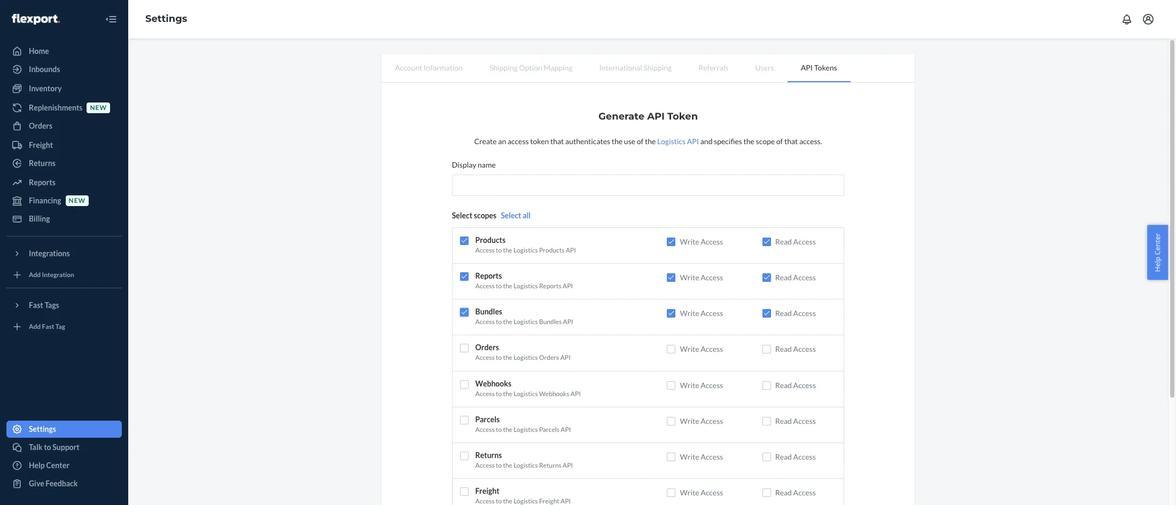 Task type: locate. For each thing, give the bounding box(es) containing it.
1 shipping from the left
[[490, 63, 518, 72]]

orders down replenishments
[[29, 121, 52, 130]]

1 vertical spatial settings
[[29, 425, 56, 434]]

logistics up reports access to the logistics reports api
[[514, 246, 538, 254]]

inventory link
[[6, 80, 122, 97]]

parcels
[[475, 415, 500, 424], [539, 426, 560, 434]]

to inside bundles access to the logistics bundles api
[[496, 318, 502, 326]]

the inside returns access to the logistics returns api
[[503, 462, 512, 470]]

0 horizontal spatial of
[[637, 137, 644, 146]]

fast left tag
[[42, 323, 54, 331]]

to inside products access to the logistics products api
[[496, 246, 502, 254]]

freight up "returns" link on the left
[[29, 141, 53, 150]]

select left all
[[501, 211, 521, 220]]

0 horizontal spatial freight
[[29, 141, 53, 150]]

close navigation image
[[105, 13, 118, 26]]

the
[[612, 137, 623, 146], [645, 137, 656, 146], [744, 137, 754, 146], [503, 246, 512, 254], [503, 282, 512, 290], [503, 318, 512, 326], [503, 354, 512, 362], [503, 390, 512, 398], [503, 426, 512, 434], [503, 462, 512, 470]]

read
[[775, 237, 792, 246], [775, 273, 792, 282], [775, 309, 792, 318], [775, 345, 792, 354], [775, 381, 792, 390], [775, 417, 792, 426], [775, 453, 792, 462], [775, 488, 792, 498]]

1 horizontal spatial that
[[784, 137, 798, 146]]

logistics up bundles access to the logistics bundles api
[[514, 282, 538, 290]]

api
[[801, 63, 813, 72], [647, 111, 665, 122], [687, 137, 699, 146], [566, 246, 576, 254], [563, 282, 573, 290], [563, 318, 573, 326], [560, 354, 571, 362], [571, 390, 581, 398], [561, 426, 571, 434], [563, 462, 573, 470]]

to for returns
[[496, 462, 502, 470]]

logistics up parcels access to the logistics parcels api
[[514, 390, 538, 398]]

0 vertical spatial freight
[[29, 141, 53, 150]]

help inside button
[[1153, 257, 1163, 272]]

support
[[52, 443, 79, 452]]

1 vertical spatial reports
[[475, 272, 502, 281]]

orders down bundles access to the logistics bundles api
[[475, 343, 499, 352]]

freight down returns access to the logistics returns api at the bottom left
[[475, 487, 499, 496]]

of right use
[[637, 137, 644, 146]]

reports link
[[6, 174, 122, 191]]

the down parcels access to the logistics parcels api
[[503, 462, 512, 470]]

shipping
[[490, 63, 518, 72], [644, 63, 672, 72]]

shipping option mapping
[[490, 63, 573, 72]]

2 of from the left
[[776, 137, 783, 146]]

logistics for reports
[[514, 282, 538, 290]]

1 vertical spatial center
[[46, 461, 69, 470]]

the up webhooks access to the logistics webhooks api
[[503, 354, 512, 362]]

0 horizontal spatial webhooks
[[475, 379, 511, 388]]

new down reports link
[[69, 197, 86, 205]]

tags
[[45, 301, 59, 310]]

logistics up orders access to the logistics orders api
[[514, 318, 538, 326]]

to down select scopes select all
[[496, 246, 502, 254]]

1 horizontal spatial returns
[[475, 451, 502, 460]]

0 vertical spatial settings
[[145, 13, 187, 25]]

6 read from the top
[[775, 417, 792, 426]]

the inside products access to the logistics products api
[[503, 246, 512, 254]]

None checkbox
[[667, 238, 676, 246], [762, 238, 771, 246], [460, 273, 469, 281], [667, 274, 676, 282], [762, 274, 771, 282], [667, 345, 676, 354], [460, 380, 469, 389], [460, 452, 469, 461], [667, 453, 676, 462], [460, 488, 469, 496], [667, 238, 676, 246], [762, 238, 771, 246], [460, 273, 469, 281], [667, 274, 676, 282], [762, 274, 771, 282], [667, 345, 676, 354], [460, 380, 469, 389], [460, 452, 469, 461], [667, 453, 676, 462], [460, 488, 469, 496]]

access.
[[799, 137, 822, 146]]

0 vertical spatial help
[[1153, 257, 1163, 272]]

settings link
[[145, 13, 187, 25], [6, 421, 122, 438]]

0 horizontal spatial products
[[475, 236, 506, 245]]

1 add from the top
[[29, 271, 41, 279]]

to up orders access to the logistics orders api
[[496, 318, 502, 326]]

to inside reports access to the logistics reports api
[[496, 282, 502, 290]]

to inside webhooks access to the logistics webhooks api
[[496, 390, 502, 398]]

api inside orders access to the logistics orders api
[[560, 354, 571, 362]]

orders link
[[6, 118, 122, 135]]

1 horizontal spatial bundles
[[539, 318, 562, 326]]

use
[[624, 137, 635, 146]]

replenishments
[[29, 103, 83, 112]]

2 that from the left
[[784, 137, 798, 146]]

0 vertical spatial add
[[29, 271, 41, 279]]

freight
[[29, 141, 53, 150], [475, 487, 499, 496]]

new up "orders" link
[[90, 104, 107, 112]]

logistics up returns access to the logistics returns api at the bottom left
[[514, 426, 538, 434]]

7 write access from the top
[[680, 453, 723, 462]]

1 vertical spatial bundles
[[539, 318, 562, 326]]

help center
[[1153, 233, 1163, 272], [29, 461, 69, 470]]

fast
[[29, 301, 43, 310], [42, 323, 54, 331]]

integrations
[[29, 249, 70, 258]]

to inside returns access to the logistics returns api
[[496, 462, 502, 470]]

read access for orders
[[775, 345, 816, 354]]

information
[[424, 63, 463, 72]]

1 horizontal spatial help
[[1153, 257, 1163, 272]]

webhooks access to the logistics webhooks api
[[475, 379, 581, 398]]

1 read access from the top
[[775, 237, 816, 246]]

5 write from the top
[[680, 381, 699, 390]]

logistics
[[657, 137, 686, 146], [514, 246, 538, 254], [514, 282, 538, 290], [514, 318, 538, 326], [514, 354, 538, 362], [514, 390, 538, 398], [514, 426, 538, 434], [514, 462, 538, 470]]

1 read from the top
[[775, 237, 792, 246]]

8 read from the top
[[775, 488, 792, 498]]

2 add from the top
[[29, 323, 41, 331]]

0 vertical spatial reports
[[29, 178, 55, 187]]

the left scope
[[744, 137, 754, 146]]

logistics inside orders access to the logistics orders api
[[514, 354, 538, 362]]

1 vertical spatial products
[[539, 246, 565, 254]]

2 shipping from the left
[[644, 63, 672, 72]]

1 vertical spatial parcels
[[539, 426, 560, 434]]

feedback
[[46, 479, 78, 488]]

read for bundles
[[775, 309, 792, 318]]

generate api token
[[598, 111, 698, 122]]

1 horizontal spatial help center
[[1153, 233, 1163, 272]]

billing
[[29, 214, 50, 223]]

generate
[[598, 111, 644, 122]]

open account menu image
[[1142, 13, 1155, 26]]

1 vertical spatial help center
[[29, 461, 69, 470]]

inventory
[[29, 84, 62, 93]]

of
[[637, 137, 644, 146], [776, 137, 783, 146]]

1 write from the top
[[680, 237, 699, 246]]

api inside returns access to the logistics returns api
[[563, 462, 573, 470]]

that
[[550, 137, 564, 146], [784, 137, 798, 146]]

0 vertical spatial fast
[[29, 301, 43, 310]]

4 write access from the top
[[680, 345, 723, 354]]

settings
[[145, 13, 187, 25], [29, 425, 56, 434]]

to up webhooks access to the logistics webhooks api
[[496, 354, 502, 362]]

0 vertical spatial help center
[[1153, 233, 1163, 272]]

5 read access from the top
[[775, 381, 816, 390]]

to up bundles access to the logistics bundles api
[[496, 282, 502, 290]]

reports for reports access to the logistics reports api
[[475, 272, 502, 281]]

account information
[[395, 63, 463, 72]]

reports up "financing"
[[29, 178, 55, 187]]

0 horizontal spatial reports
[[29, 178, 55, 187]]

api tokens tab
[[788, 55, 850, 82]]

open notifications image
[[1121, 13, 1133, 26]]

0 horizontal spatial that
[[550, 137, 564, 146]]

webhooks down orders access to the logistics orders api
[[475, 379, 511, 388]]

access
[[508, 137, 529, 146]]

the inside webhooks access to the logistics webhooks api
[[503, 390, 512, 398]]

2 horizontal spatial reports
[[539, 282, 561, 290]]

2 horizontal spatial orders
[[539, 354, 559, 362]]

1 vertical spatial returns
[[475, 451, 502, 460]]

center inside button
[[1153, 233, 1163, 255]]

fast left tags
[[29, 301, 43, 310]]

to down parcels access to the logistics parcels api
[[496, 462, 502, 470]]

authenticates
[[565, 137, 610, 146]]

the up orders access to the logistics orders api
[[503, 318, 512, 326]]

4 read access from the top
[[775, 345, 816, 354]]

orders
[[29, 121, 52, 130], [475, 343, 499, 352], [539, 354, 559, 362]]

the inside reports access to the logistics reports api
[[503, 282, 512, 290]]

0 horizontal spatial bundles
[[475, 307, 502, 317]]

option
[[519, 63, 542, 72]]

parcels access to the logistics parcels api
[[475, 415, 571, 434]]

1 vertical spatial new
[[69, 197, 86, 205]]

logistics down token
[[657, 137, 686, 146]]

that right token
[[550, 137, 564, 146]]

help center link
[[6, 457, 122, 475]]

1 horizontal spatial center
[[1153, 233, 1163, 255]]

display
[[452, 160, 476, 169]]

mapping
[[544, 63, 573, 72]]

flexport logo image
[[12, 14, 60, 24]]

write access for reports
[[680, 273, 723, 282]]

2 write access from the top
[[680, 273, 723, 282]]

new
[[90, 104, 107, 112], [69, 197, 86, 205]]

1 horizontal spatial select
[[501, 211, 521, 220]]

the up bundles access to the logistics bundles api
[[503, 282, 512, 290]]

shipping right international on the top right of the page
[[644, 63, 672, 72]]

the inside bundles access to the logistics bundles api
[[503, 318, 512, 326]]

webhooks
[[475, 379, 511, 388], [539, 390, 569, 398]]

api inside products access to the logistics products api
[[566, 246, 576, 254]]

1 horizontal spatial settings link
[[145, 13, 187, 25]]

to up parcels access to the logistics parcels api
[[496, 390, 502, 398]]

5 read from the top
[[775, 381, 792, 390]]

7 read from the top
[[775, 453, 792, 462]]

orders up webhooks access to the logistics webhooks api
[[539, 354, 559, 362]]

1 horizontal spatial orders
[[475, 343, 499, 352]]

talk
[[29, 443, 42, 452]]

7 read access from the top
[[775, 453, 816, 462]]

add down the fast tags
[[29, 323, 41, 331]]

logistics inside webhooks access to the logistics webhooks api
[[514, 390, 538, 398]]

the for orders
[[503, 354, 512, 362]]

write access for returns
[[680, 453, 723, 462]]

give feedback button
[[6, 476, 122, 493]]

api for returns
[[563, 462, 573, 470]]

shipping option mapping tab
[[476, 55, 586, 81]]

add left integration
[[29, 271, 41, 279]]

0 vertical spatial bundles
[[475, 307, 502, 317]]

1 vertical spatial add
[[29, 323, 41, 331]]

logistics inside returns access to the logistics returns api
[[514, 462, 538, 470]]

0 horizontal spatial returns
[[29, 159, 55, 168]]

7 write from the top
[[680, 453, 699, 462]]

0 vertical spatial returns
[[29, 159, 55, 168]]

1 of from the left
[[637, 137, 644, 146]]

2 write from the top
[[680, 273, 699, 282]]

1 vertical spatial fast
[[42, 323, 54, 331]]

3 read from the top
[[775, 309, 792, 318]]

api inside reports access to the logistics reports api
[[563, 282, 573, 290]]

the for bundles
[[503, 318, 512, 326]]

write for bundles
[[680, 309, 699, 318]]

integration
[[42, 271, 74, 279]]

center
[[1153, 233, 1163, 255], [46, 461, 69, 470]]

to inside orders access to the logistics orders api
[[496, 354, 502, 362]]

2 vertical spatial returns
[[539, 462, 562, 470]]

None text field
[[452, 175, 844, 196]]

of right scope
[[776, 137, 783, 146]]

select scopes select all
[[452, 211, 531, 220]]

1 horizontal spatial freight
[[475, 487, 499, 496]]

logistics up webhooks access to the logistics webhooks api
[[514, 354, 538, 362]]

parcels up returns access to the logistics returns api at the bottom left
[[539, 426, 560, 434]]

1 horizontal spatial new
[[90, 104, 107, 112]]

write
[[680, 237, 699, 246], [680, 273, 699, 282], [680, 309, 699, 318], [680, 345, 699, 354], [680, 381, 699, 390], [680, 417, 699, 426], [680, 453, 699, 462], [680, 488, 699, 498]]

1 vertical spatial settings link
[[6, 421, 122, 438]]

0 vertical spatial orders
[[29, 121, 52, 130]]

products up reports access to the logistics reports api
[[539, 246, 565, 254]]

1 horizontal spatial shipping
[[644, 63, 672, 72]]

api inside parcels access to the logistics parcels api
[[561, 426, 571, 434]]

that left access.
[[784, 137, 798, 146]]

api inside tab
[[801, 63, 813, 72]]

2 read from the top
[[775, 273, 792, 282]]

the for reports
[[503, 282, 512, 290]]

0 horizontal spatial shipping
[[490, 63, 518, 72]]

shipping left option
[[490, 63, 518, 72]]

logistics for returns
[[514, 462, 538, 470]]

the for returns
[[503, 462, 512, 470]]

0 horizontal spatial select
[[452, 211, 472, 220]]

read access for parcels
[[775, 417, 816, 426]]

write for products
[[680, 237, 699, 246]]

the up reports access to the logistics reports api
[[503, 246, 512, 254]]

0 horizontal spatial orders
[[29, 121, 52, 130]]

1 horizontal spatial webhooks
[[539, 390, 569, 398]]

0 vertical spatial webhooks
[[475, 379, 511, 388]]

tab list containing account information
[[382, 55, 915, 83]]

bundles
[[475, 307, 502, 317], [539, 318, 562, 326]]

6 write access from the top
[[680, 417, 723, 426]]

the up parcels access to the logistics parcels api
[[503, 390, 512, 398]]

to
[[496, 246, 502, 254], [496, 282, 502, 290], [496, 318, 502, 326], [496, 354, 502, 362], [496, 390, 502, 398], [496, 426, 502, 434], [44, 443, 51, 452], [496, 462, 502, 470]]

access inside reports access to the logistics reports api
[[475, 282, 495, 290]]

logistics inside parcels access to the logistics parcels api
[[514, 426, 538, 434]]

1 vertical spatial orders
[[475, 343, 499, 352]]

the up returns access to the logistics returns api at the bottom left
[[503, 426, 512, 434]]

api inside webhooks access to the logistics webhooks api
[[571, 390, 581, 398]]

write access for parcels
[[680, 417, 723, 426]]

2 vertical spatial reports
[[539, 282, 561, 290]]

the for products
[[503, 246, 512, 254]]

0 horizontal spatial help
[[29, 461, 45, 470]]

5 write access from the top
[[680, 381, 723, 390]]

add integration link
[[6, 267, 122, 284]]

4 read from the top
[[775, 345, 792, 354]]

None checkbox
[[460, 237, 469, 245], [460, 309, 469, 317], [667, 310, 676, 318], [762, 310, 771, 318], [460, 344, 469, 353], [762, 345, 771, 354], [667, 381, 676, 390], [762, 381, 771, 390], [460, 416, 469, 425], [667, 417, 676, 426], [762, 417, 771, 426], [762, 453, 771, 462], [667, 489, 676, 498], [762, 489, 771, 498], [460, 237, 469, 245], [460, 309, 469, 317], [667, 310, 676, 318], [762, 310, 771, 318], [460, 344, 469, 353], [762, 345, 771, 354], [667, 381, 676, 390], [762, 381, 771, 390], [460, 416, 469, 425], [667, 417, 676, 426], [762, 417, 771, 426], [762, 453, 771, 462], [667, 489, 676, 498], [762, 489, 771, 498]]

read for reports
[[775, 273, 792, 282]]

1 write access from the top
[[680, 237, 723, 246]]

select left scopes
[[452, 211, 472, 220]]

6 write from the top
[[680, 417, 699, 426]]

1 vertical spatial help
[[29, 461, 45, 470]]

logistics for products
[[514, 246, 538, 254]]

2 read access from the top
[[775, 273, 816, 282]]

0 vertical spatial parcels
[[475, 415, 500, 424]]

read access for products
[[775, 237, 816, 246]]

products down select scopes select all
[[475, 236, 506, 245]]

3 write access from the top
[[680, 309, 723, 318]]

tokens
[[814, 63, 837, 72]]

tag
[[55, 323, 65, 331]]

api inside bundles access to the logistics bundles api
[[563, 318, 573, 326]]

2 select from the left
[[501, 211, 521, 220]]

3 read access from the top
[[775, 309, 816, 318]]

the inside parcels access to the logistics parcels api
[[503, 426, 512, 434]]

orders for orders access to the logistics orders api
[[475, 343, 499, 352]]

users tab
[[742, 55, 788, 81]]

1 horizontal spatial reports
[[475, 272, 502, 281]]

0 horizontal spatial center
[[46, 461, 69, 470]]

access inside returns access to the logistics returns api
[[475, 462, 495, 470]]

api for bundles
[[563, 318, 573, 326]]

0 horizontal spatial help center
[[29, 461, 69, 470]]

tab list
[[382, 55, 915, 83]]

to up returns access to the logistics returns api at the bottom left
[[496, 426, 502, 434]]

0 vertical spatial center
[[1153, 233, 1163, 255]]

all
[[523, 211, 531, 220]]

1 horizontal spatial parcels
[[539, 426, 560, 434]]

the inside orders access to the logistics orders api
[[503, 354, 512, 362]]

logistics inside products access to the logistics products api
[[514, 246, 538, 254]]

to right talk
[[44, 443, 51, 452]]

products
[[475, 236, 506, 245], [539, 246, 565, 254]]

read access
[[775, 237, 816, 246], [775, 273, 816, 282], [775, 309, 816, 318], [775, 345, 816, 354], [775, 381, 816, 390], [775, 417, 816, 426], [775, 453, 816, 462], [775, 488, 816, 498]]

to for products
[[496, 246, 502, 254]]

new for replenishments
[[90, 104, 107, 112]]

0 horizontal spatial new
[[69, 197, 86, 205]]

reports up bundles access to the logistics bundles api
[[539, 282, 561, 290]]

reports
[[29, 178, 55, 187], [475, 272, 502, 281], [539, 282, 561, 290]]

bundles down reports access to the logistics reports api
[[475, 307, 502, 317]]

1 horizontal spatial of
[[776, 137, 783, 146]]

0 vertical spatial new
[[90, 104, 107, 112]]

add fast tag
[[29, 323, 65, 331]]

select
[[452, 211, 472, 220], [501, 211, 521, 220]]

reports down products access to the logistics products api
[[475, 272, 502, 281]]

logistics inside reports access to the logistics reports api
[[514, 282, 538, 290]]

3 write from the top
[[680, 309, 699, 318]]

to inside button
[[44, 443, 51, 452]]

6 read access from the top
[[775, 417, 816, 426]]

reports access to the logistics reports api
[[475, 272, 573, 290]]

parcels down webhooks access to the logistics webhooks api
[[475, 415, 500, 424]]

bundles up orders access to the logistics orders api
[[539, 318, 562, 326]]

write access
[[680, 237, 723, 246], [680, 273, 723, 282], [680, 309, 723, 318], [680, 345, 723, 354], [680, 381, 723, 390], [680, 417, 723, 426], [680, 453, 723, 462], [680, 488, 723, 498]]

inbounds link
[[6, 61, 122, 78]]

webhooks up parcels access to the logistics parcels api
[[539, 390, 569, 398]]

logistics inside bundles access to the logistics bundles api
[[514, 318, 538, 326]]

home
[[29, 46, 49, 56]]

api tokens
[[801, 63, 837, 72]]

2 horizontal spatial returns
[[539, 462, 562, 470]]

returns
[[29, 159, 55, 168], [475, 451, 502, 460], [539, 462, 562, 470]]

to inside parcels access to the logistics parcels api
[[496, 426, 502, 434]]

write access for bundles
[[680, 309, 723, 318]]

logistics down parcels access to the logistics parcels api
[[514, 462, 538, 470]]

help
[[1153, 257, 1163, 272], [29, 461, 45, 470]]

4 write from the top
[[680, 345, 699, 354]]



Task type: describe. For each thing, give the bounding box(es) containing it.
and
[[700, 137, 713, 146]]

api for parcels
[[561, 426, 571, 434]]

freight link
[[6, 137, 122, 154]]

referrals tab
[[685, 55, 742, 81]]

to for webhooks
[[496, 390, 502, 398]]

write for parcels
[[680, 417, 699, 426]]

access inside orders access to the logistics orders api
[[475, 354, 495, 362]]

8 read access from the top
[[775, 488, 816, 498]]

0 vertical spatial settings link
[[145, 13, 187, 25]]

read for parcels
[[775, 417, 792, 426]]

give feedback
[[29, 479, 78, 488]]

read for webhooks
[[775, 381, 792, 390]]

add integration
[[29, 271, 74, 279]]

shipping inside tab
[[644, 63, 672, 72]]

write for orders
[[680, 345, 699, 354]]

returns for returns access to the logistics returns api
[[475, 451, 502, 460]]

international shipping
[[599, 63, 672, 72]]

select all button
[[501, 211, 531, 221]]

read for products
[[775, 237, 792, 246]]

token
[[667, 111, 698, 122]]

write for returns
[[680, 453, 699, 462]]

bundles access to the logistics bundles api
[[475, 307, 573, 326]]

help center button
[[1148, 225, 1168, 280]]

add fast tag link
[[6, 318, 122, 336]]

billing link
[[6, 211, 122, 228]]

1 vertical spatial webhooks
[[539, 390, 569, 398]]

0 vertical spatial products
[[475, 236, 506, 245]]

the right use
[[645, 137, 656, 146]]

read for orders
[[775, 345, 792, 354]]

talk to support button
[[6, 439, 122, 456]]

1 select from the left
[[452, 211, 472, 220]]

add for add integration
[[29, 271, 41, 279]]

access inside products access to the logistics products api
[[475, 246, 495, 254]]

write for webhooks
[[680, 381, 699, 390]]

financing
[[29, 196, 61, 205]]

returns access to the logistics returns api
[[475, 451, 573, 470]]

read access for reports
[[775, 273, 816, 282]]

inbounds
[[29, 65, 60, 74]]

api for products
[[566, 246, 576, 254]]

international
[[599, 63, 642, 72]]

users
[[755, 63, 774, 72]]

add for add fast tag
[[29, 323, 41, 331]]

logistics api link
[[657, 137, 699, 146]]

fast tags button
[[6, 297, 122, 314]]

an
[[498, 137, 506, 146]]

to for bundles
[[496, 318, 502, 326]]

scopes
[[474, 211, 497, 220]]

access inside bundles access to the logistics bundles api
[[475, 318, 495, 326]]

create an access token that authenticates the use of the logistics api and specifies the scope of that access.
[[474, 137, 822, 146]]

the for parcels
[[503, 426, 512, 434]]

referrals
[[699, 63, 729, 72]]

1 horizontal spatial settings
[[145, 13, 187, 25]]

specifies
[[714, 137, 742, 146]]

the for webhooks
[[503, 390, 512, 398]]

create
[[474, 137, 497, 146]]

token
[[530, 137, 549, 146]]

the left use
[[612, 137, 623, 146]]

new for financing
[[69, 197, 86, 205]]

display name
[[452, 160, 496, 169]]

account
[[395, 63, 422, 72]]

reports for reports
[[29, 178, 55, 187]]

orders access to the logistics orders api
[[475, 343, 571, 362]]

freight inside freight link
[[29, 141, 53, 150]]

0 horizontal spatial parcels
[[475, 415, 500, 424]]

products access to the logistics products api
[[475, 236, 576, 254]]

shipping inside tab
[[490, 63, 518, 72]]

integrations button
[[6, 245, 122, 262]]

name
[[478, 160, 496, 169]]

1 that from the left
[[550, 137, 564, 146]]

to for orders
[[496, 354, 502, 362]]

api for reports
[[563, 282, 573, 290]]

give
[[29, 479, 44, 488]]

api for webhooks
[[571, 390, 581, 398]]

8 write access from the top
[[680, 488, 723, 498]]

access inside parcels access to the logistics parcels api
[[475, 426, 495, 434]]

1 horizontal spatial products
[[539, 246, 565, 254]]

write access for orders
[[680, 345, 723, 354]]

read access for webhooks
[[775, 381, 816, 390]]

help center inside button
[[1153, 233, 1163, 272]]

home link
[[6, 43, 122, 60]]

fast inside 'dropdown button'
[[29, 301, 43, 310]]

read access for bundles
[[775, 309, 816, 318]]

logistics for bundles
[[514, 318, 538, 326]]

international shipping tab
[[586, 55, 685, 81]]

to for parcels
[[496, 426, 502, 434]]

read for returns
[[775, 453, 792, 462]]

0 horizontal spatial settings link
[[6, 421, 122, 438]]

to for reports
[[496, 282, 502, 290]]

0 horizontal spatial settings
[[29, 425, 56, 434]]

write for reports
[[680, 273, 699, 282]]

logistics for webhooks
[[514, 390, 538, 398]]

returns link
[[6, 155, 122, 172]]

write access for webhooks
[[680, 381, 723, 390]]

api for orders
[[560, 354, 571, 362]]

logistics for orders
[[514, 354, 538, 362]]

fast tags
[[29, 301, 59, 310]]

8 write from the top
[[680, 488, 699, 498]]

read access for returns
[[775, 453, 816, 462]]

access inside webhooks access to the logistics webhooks api
[[475, 390, 495, 398]]

returns for returns
[[29, 159, 55, 168]]

orders for orders
[[29, 121, 52, 130]]

logistics for parcels
[[514, 426, 538, 434]]

1 vertical spatial freight
[[475, 487, 499, 496]]

scope
[[756, 137, 775, 146]]

2 vertical spatial orders
[[539, 354, 559, 362]]

account information tab
[[382, 55, 476, 81]]

talk to support
[[29, 443, 79, 452]]

write access for products
[[680, 237, 723, 246]]



Task type: vqa. For each thing, say whether or not it's contained in the screenshot.
The Domestic
no



